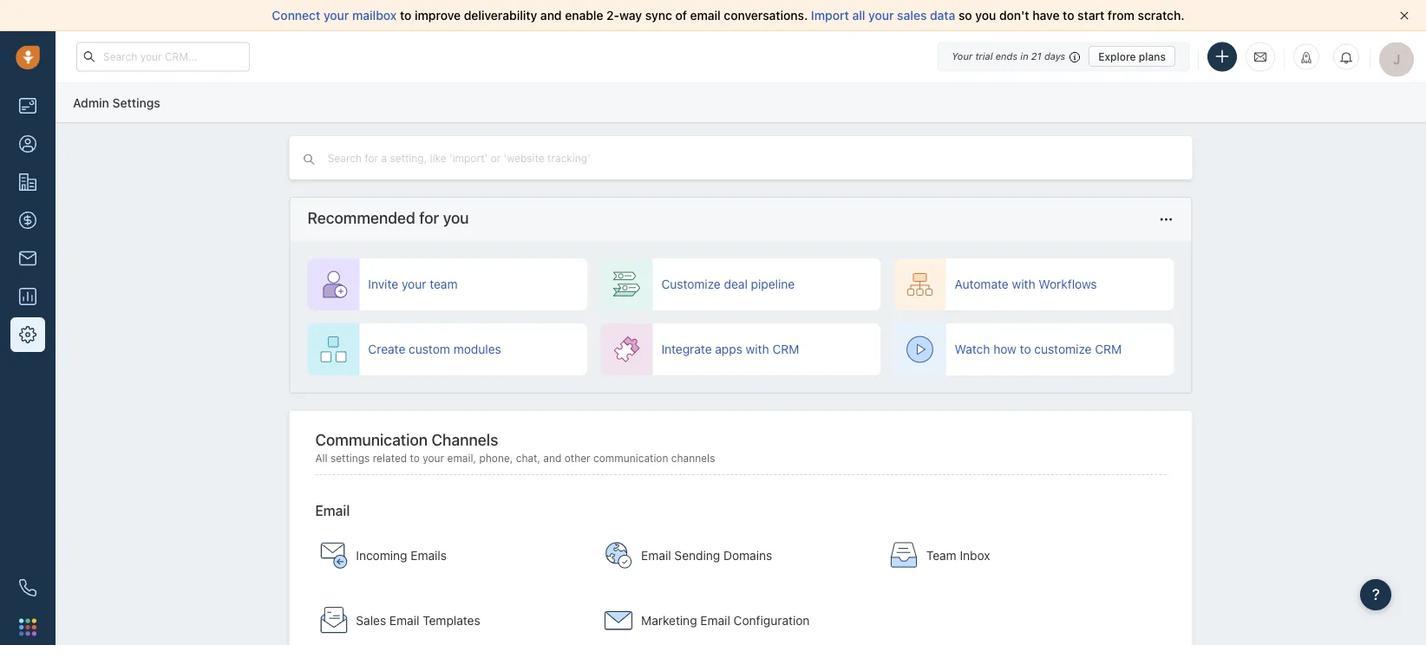 Task type: describe. For each thing, give the bounding box(es) containing it.
pipeline
[[751, 277, 795, 291]]

0 vertical spatial and
[[540, 8, 562, 23]]

how
[[993, 342, 1017, 357]]

trial
[[975, 51, 993, 62]]

21
[[1031, 51, 1042, 62]]

emails
[[411, 548, 447, 563]]

sales
[[356, 614, 386, 628]]

ends
[[996, 51, 1018, 62]]

from
[[1108, 8, 1135, 23]]

integrate apps with crm
[[661, 342, 799, 357]]

connect your mailbox link
[[272, 8, 400, 23]]

sales
[[897, 8, 927, 23]]

team
[[430, 277, 458, 291]]

sync
[[645, 8, 672, 23]]

of
[[675, 8, 687, 23]]

email sending domains link
[[596, 525, 874, 586]]

have
[[1033, 8, 1060, 23]]

explore plans link
[[1089, 46, 1175, 67]]

phone element
[[10, 571, 45, 606]]

to left start on the right top
[[1063, 8, 1074, 23]]

create custom modules link
[[307, 324, 588, 376]]

create and share email templates, track their metrics image
[[320, 607, 347, 635]]

mailbox
[[352, 8, 397, 23]]

all
[[315, 452, 328, 464]]

deliverability
[[464, 8, 537, 23]]

plans
[[1139, 50, 1166, 62]]

marketing email configuration link
[[596, 591, 874, 645]]

settings
[[112, 95, 160, 110]]

improve
[[415, 8, 461, 23]]

customize
[[661, 277, 721, 291]]

marketing email configuration
[[641, 614, 810, 628]]

2-
[[607, 8, 619, 23]]

automate with workflows
[[955, 277, 1097, 291]]

scratch.
[[1138, 8, 1185, 23]]

team
[[926, 548, 957, 563]]

so
[[959, 8, 972, 23]]

explore plans
[[1098, 50, 1166, 62]]

all
[[852, 8, 865, 23]]

phone,
[[479, 452, 513, 464]]

invite your team
[[368, 277, 458, 291]]

watch how to customize crm
[[955, 342, 1122, 357]]

don't
[[999, 8, 1029, 23]]

1 crm from the left
[[773, 342, 799, 357]]

channels
[[432, 430, 498, 449]]

send email image
[[1254, 50, 1267, 64]]

phone image
[[19, 579, 36, 597]]

your trial ends in 21 days
[[952, 51, 1065, 62]]

settings
[[330, 452, 370, 464]]

start
[[1078, 8, 1105, 23]]

configuration
[[734, 614, 810, 628]]

team inbox link
[[881, 525, 1159, 586]]

to inside communication channels all settings related to your email, phone, chat, and other communication channels
[[410, 452, 420, 464]]

data
[[930, 8, 955, 23]]

communication
[[315, 430, 428, 449]]

0 horizontal spatial with
[[746, 342, 769, 357]]



Task type: vqa. For each thing, say whether or not it's contained in the screenshot.
bulk
no



Task type: locate. For each thing, give the bounding box(es) containing it.
channels
[[671, 452, 715, 464]]

with inside automate with workflows link
[[1012, 277, 1035, 291]]

to right the mailbox
[[400, 8, 412, 23]]

respond faster to emails with a common inbox for your team image
[[890, 542, 918, 570]]

with right apps
[[746, 342, 769, 357]]

modules
[[453, 342, 501, 357]]

marketing
[[641, 614, 697, 628]]

your
[[952, 51, 973, 62]]

and left enable at left top
[[540, 8, 562, 23]]

inbox
[[960, 548, 990, 563]]

auto-forward incoming emails to the crm, create contacts from them image
[[320, 542, 347, 570]]

custom
[[409, 342, 450, 357]]

Search your CRM... text field
[[76, 42, 250, 72]]

admin
[[73, 95, 109, 110]]

create
[[368, 342, 405, 357]]

sales email templates
[[356, 614, 480, 628]]

team inbox
[[926, 548, 990, 563]]

and
[[540, 8, 562, 23], [543, 452, 562, 464]]

your inside communication channels all settings related to your email, phone, chat, and other communication channels
[[423, 452, 444, 464]]

customize
[[1034, 342, 1092, 357]]

connect
[[272, 8, 320, 23]]

admin settings
[[73, 95, 160, 110]]

integrate
[[661, 342, 712, 357]]

email right verify your domains for better deliverability and less spam "icon"
[[641, 548, 671, 563]]

email
[[690, 8, 721, 23]]

email
[[315, 503, 350, 519], [641, 548, 671, 563], [389, 614, 419, 628], [700, 614, 730, 628]]

email right marketing
[[700, 614, 730, 628]]

workflows
[[1039, 277, 1097, 291]]

templates
[[423, 614, 480, 628]]

with right automate
[[1012, 277, 1035, 291]]

watch
[[955, 342, 990, 357]]

email up auto-forward incoming emails to the crm, create contacts from them image
[[315, 503, 350, 519]]

days
[[1044, 51, 1065, 62]]

customize deal pipeline link
[[601, 259, 881, 311]]

1 vertical spatial and
[[543, 452, 562, 464]]

import
[[811, 8, 849, 23]]

to right related
[[410, 452, 420, 464]]

1 vertical spatial with
[[746, 342, 769, 357]]

0 horizontal spatial crm
[[773, 342, 799, 357]]

related
[[373, 452, 407, 464]]

your right the all
[[868, 8, 894, 23]]

crm
[[773, 342, 799, 357], [1095, 342, 1122, 357]]

customize the logo, sender details, and font colors in your marketing emails image
[[605, 607, 633, 635]]

way
[[619, 8, 642, 23]]

1 horizontal spatial with
[[1012, 277, 1035, 291]]

0 vertical spatial with
[[1012, 277, 1035, 291]]

other
[[565, 452, 590, 464]]

sales email templates link
[[311, 591, 589, 645]]

incoming emails link
[[311, 525, 589, 586]]

to right how
[[1020, 342, 1031, 357]]

2 crm from the left
[[1095, 342, 1122, 357]]

1 horizontal spatial crm
[[1095, 342, 1122, 357]]

verify your domains for better deliverability and less spam image
[[605, 542, 633, 570]]

enable
[[565, 8, 603, 23]]

communication channels all settings related to your email, phone, chat, and other communication channels
[[315, 430, 715, 464]]

crm right apps
[[773, 342, 799, 357]]

freshworks switcher image
[[19, 619, 36, 636]]

and right chat,
[[543, 452, 562, 464]]

your left the mailbox
[[324, 8, 349, 23]]

automate with workflows link
[[894, 259, 1174, 311]]

and inside communication channels all settings related to your email, phone, chat, and other communication channels
[[543, 452, 562, 464]]

your left "team"
[[402, 277, 426, 291]]

email sending domains
[[641, 548, 772, 563]]

what's new image
[[1300, 52, 1313, 64]]

sending
[[674, 548, 720, 563]]

crm right customize
[[1095, 342, 1122, 357]]

import all your sales data link
[[811, 8, 959, 23]]

create custom modules
[[368, 342, 501, 357]]

your
[[324, 8, 349, 23], [868, 8, 894, 23], [402, 277, 426, 291], [423, 452, 444, 464]]

apps
[[715, 342, 743, 357]]

with
[[1012, 277, 1035, 291], [746, 342, 769, 357]]

email,
[[447, 452, 476, 464]]

invite
[[368, 277, 398, 291]]

connect your mailbox to improve deliverability and enable 2-way sync of email conversations. import all your sales data so you don't have to start from scratch.
[[272, 8, 1185, 23]]

domains
[[724, 548, 772, 563]]

you
[[975, 8, 996, 23]]

close image
[[1400, 11, 1409, 20]]

automate
[[955, 277, 1009, 291]]

email right sales
[[389, 614, 419, 628]]

explore
[[1098, 50, 1136, 62]]

to
[[400, 8, 412, 23], [1063, 8, 1074, 23], [1020, 342, 1031, 357], [410, 452, 420, 464]]

Search for a setting, like 'import' or 'website tracking' text field
[[326, 150, 676, 167]]

conversations.
[[724, 8, 808, 23]]

in
[[1020, 51, 1029, 62]]

your left email, at the left bottom of page
[[423, 452, 444, 464]]

communication
[[593, 452, 668, 464]]

customize deal pipeline
[[661, 277, 795, 291]]

chat,
[[516, 452, 540, 464]]

deal
[[724, 277, 748, 291]]

incoming emails
[[356, 548, 447, 563]]

incoming
[[356, 548, 407, 563]]



